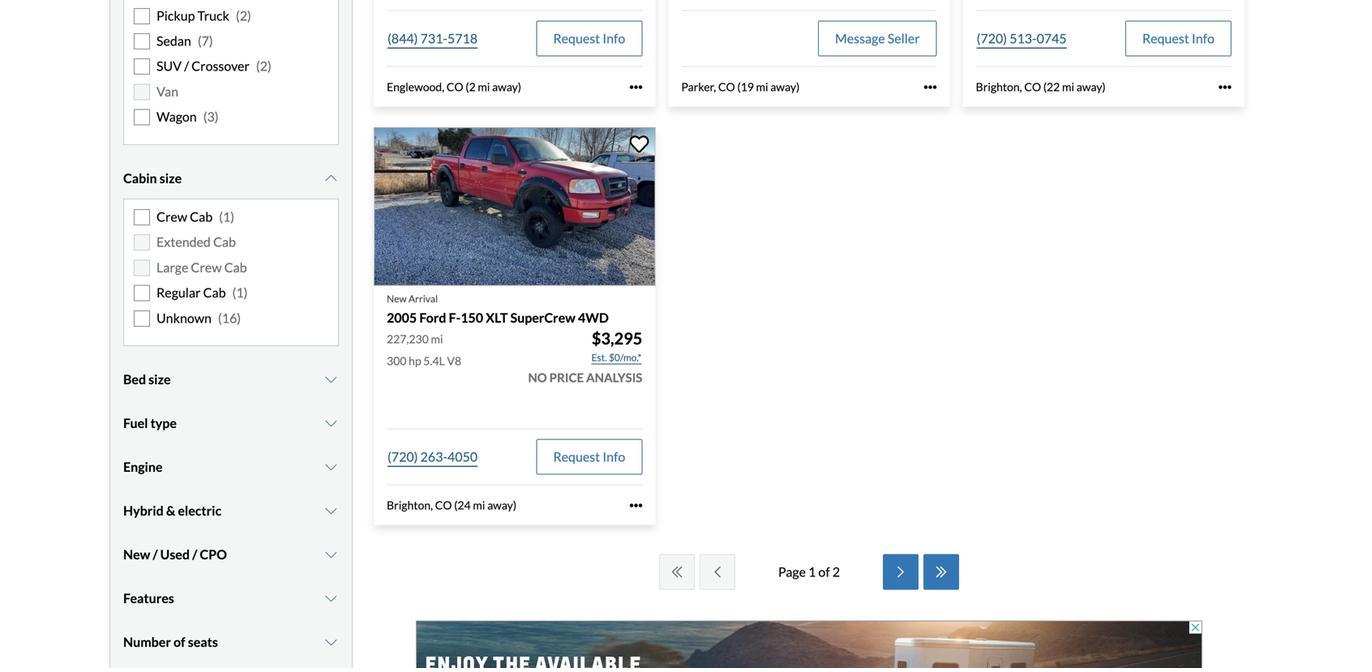 Task type: vqa. For each thing, say whether or not it's contained in the screenshot.
leftmost Technology,
no



Task type: locate. For each thing, give the bounding box(es) containing it.
1 vertical spatial (720)
[[388, 449, 418, 465]]

sedan (7)
[[156, 33, 213, 49]]

chevron down image for hybrid & electric
[[323, 504, 339, 517]]

new / used / cpo
[[123, 547, 227, 562]]

request info button for (720) 263-4050
[[536, 439, 642, 475]]

info for (720) 513-0745
[[1192, 30, 1215, 46]]

unknown (16)
[[156, 310, 241, 326]]

brighton,
[[976, 80, 1022, 94], [387, 498, 433, 512]]

of left 'seats'
[[173, 634, 185, 650]]

4 chevron down image from the top
[[323, 636, 339, 649]]

0 vertical spatial (1)
[[219, 209, 234, 225]]

xlt
[[486, 310, 508, 326]]

1
[[808, 564, 816, 580]]

crew up regular cab (1)
[[191, 259, 222, 275]]

(1) for regular cab (1)
[[232, 285, 248, 300]]

1 horizontal spatial brighton,
[[976, 80, 1022, 94]]

0 horizontal spatial (720)
[[388, 449, 418, 465]]

(2) right crossover
[[256, 58, 271, 74]]

chevron down image for features
[[323, 592, 339, 605]]

mi right (19
[[756, 80, 768, 94]]

chevron down image for engine
[[323, 461, 339, 474]]

(720) left 263- in the bottom of the page
[[388, 449, 418, 465]]

regular
[[156, 285, 201, 300]]

chevron down image inside the fuel type dropdown button
[[323, 417, 339, 430]]

chevron down image inside hybrid & electric dropdown button
[[323, 504, 339, 517]]

4 chevron down image from the top
[[323, 504, 339, 517]]

3 chevron down image from the top
[[323, 461, 339, 474]]

new
[[387, 293, 407, 304], [123, 547, 150, 562]]

cab
[[190, 209, 213, 225], [213, 234, 236, 250], [224, 259, 247, 275], [203, 285, 226, 300]]

/
[[184, 58, 189, 74], [153, 547, 158, 562], [192, 547, 197, 562]]

chevron down image
[[323, 417, 339, 430], [323, 548, 339, 561], [323, 592, 339, 605], [323, 636, 339, 649]]

away) for (844) 731-5718
[[492, 80, 521, 94]]

0 vertical spatial (720)
[[977, 30, 1007, 46]]

chevron down image
[[323, 172, 339, 185], [323, 373, 339, 386], [323, 461, 339, 474], [323, 504, 339, 517]]

engine button
[[123, 447, 339, 487]]

mi down ford
[[431, 332, 443, 346]]

truck
[[197, 8, 229, 23]]

(2)
[[236, 8, 251, 23], [256, 58, 271, 74]]

263-
[[420, 449, 448, 465]]

away) right '(2'
[[492, 80, 521, 94]]

(844) 731-5718
[[388, 30, 478, 46]]

wagon (3)
[[156, 109, 219, 125]]

v8
[[447, 354, 461, 368]]

chevron down image for new / used / cpo
[[323, 548, 339, 561]]

advertisement region
[[416, 621, 1203, 668]]

page 1 of 2
[[778, 564, 840, 580]]

analysis
[[586, 370, 642, 385]]

large crew cab
[[156, 259, 247, 275]]

1 vertical spatial of
[[173, 634, 185, 650]]

chevron down image inside number of seats dropdown button
[[323, 636, 339, 649]]

(844) 731-5718 button
[[387, 21, 478, 56]]

mi right (22
[[1062, 80, 1074, 94]]

/ right suv
[[184, 58, 189, 74]]

4wd
[[578, 310, 609, 326]]

mi
[[478, 80, 490, 94], [756, 80, 768, 94], [1062, 80, 1074, 94], [431, 332, 443, 346], [473, 498, 485, 512]]

new inside new arrival 2005 ford f-150 xlt supercrew 4wd
[[387, 293, 407, 304]]

0 horizontal spatial (2)
[[236, 8, 251, 23]]

(720) inside button
[[977, 30, 1007, 46]]

request
[[553, 30, 600, 46], [1143, 30, 1189, 46], [553, 449, 600, 465]]

1 chevron down image from the top
[[323, 172, 339, 185]]

0 vertical spatial (2)
[[236, 8, 251, 23]]

0 horizontal spatial of
[[173, 634, 185, 650]]

size right cabin at top left
[[160, 170, 182, 186]]

size right bed
[[149, 371, 171, 387]]

cab up large crew cab
[[213, 234, 236, 250]]

of
[[819, 564, 830, 580], [173, 634, 185, 650]]

chevron down image inside new / used / cpo dropdown button
[[323, 548, 339, 561]]

0 vertical spatial of
[[819, 564, 830, 580]]

1 horizontal spatial (720)
[[977, 30, 1007, 46]]

0 horizontal spatial new
[[123, 547, 150, 562]]

new left used
[[123, 547, 150, 562]]

1 vertical spatial crew
[[191, 259, 222, 275]]

chevron double left image
[[669, 565, 685, 578]]

chevron double right image
[[933, 565, 950, 578]]

(1) up (16)
[[232, 285, 248, 300]]

size inside 'cabin size' dropdown button
[[160, 170, 182, 186]]

brighton, left (22
[[976, 80, 1022, 94]]

englewood, co (2 mi away)
[[387, 80, 521, 94]]

0 vertical spatial brighton,
[[976, 80, 1022, 94]]

co
[[447, 80, 463, 94], [718, 80, 735, 94], [1024, 80, 1041, 94], [435, 498, 452, 512]]

(720)
[[977, 30, 1007, 46], [388, 449, 418, 465]]

chevron down image inside bed size dropdown button
[[323, 373, 339, 386]]

co left (19
[[718, 80, 735, 94]]

0 horizontal spatial brighton,
[[387, 498, 433, 512]]

price
[[549, 370, 584, 385]]

ellipsis h image for message seller
[[924, 80, 937, 93]]

away) right (19
[[771, 80, 800, 94]]

cab up extended cab
[[190, 209, 213, 225]]

0 horizontal spatial /
[[153, 547, 158, 562]]

new for new arrival 2005 ford f-150 xlt supercrew 4wd
[[387, 293, 407, 304]]

0 vertical spatial size
[[160, 170, 182, 186]]

cab down large crew cab
[[203, 285, 226, 300]]

request info
[[553, 30, 625, 46], [1143, 30, 1215, 46], [553, 449, 625, 465]]

0 horizontal spatial crew
[[156, 209, 187, 225]]

size for cabin size
[[160, 170, 182, 186]]

1 horizontal spatial of
[[819, 564, 830, 580]]

englewood,
[[387, 80, 444, 94]]

away)
[[492, 80, 521, 94], [771, 80, 800, 94], [1077, 80, 1106, 94], [487, 498, 517, 512]]

large
[[156, 259, 188, 275]]

brighton, for brighton, co (22 mi away)
[[976, 80, 1022, 94]]

chevron down image for fuel type
[[323, 417, 339, 430]]

(720) for (720) 263-4050
[[388, 449, 418, 465]]

1 vertical spatial new
[[123, 547, 150, 562]]

crossover
[[192, 58, 250, 74]]

(720) 263-4050 button
[[387, 439, 478, 475]]

of right 1 at the bottom right of page
[[819, 564, 830, 580]]

(720) inside button
[[388, 449, 418, 465]]

size inside bed size dropdown button
[[149, 371, 171, 387]]

(720) left the 513-
[[977, 30, 1007, 46]]

chevron down image inside 'cabin size' dropdown button
[[323, 172, 339, 185]]

chevron down image for number of seats
[[323, 636, 339, 649]]

brighton, left (24 at bottom left
[[387, 498, 433, 512]]

cab up regular cab (1)
[[224, 259, 247, 275]]

bed size
[[123, 371, 171, 387]]

request info for 5718
[[553, 30, 625, 46]]

1 vertical spatial (2)
[[256, 58, 271, 74]]

chevron down image inside features dropdown button
[[323, 592, 339, 605]]

hp
[[409, 354, 421, 368]]

mi right (24 at bottom left
[[473, 498, 485, 512]]

co left (22
[[1024, 80, 1041, 94]]

crew up extended
[[156, 209, 187, 225]]

731-
[[420, 30, 448, 46]]

size
[[160, 170, 182, 186], [149, 371, 171, 387]]

/ left cpo
[[192, 547, 197, 562]]

513-
[[1010, 30, 1037, 46]]

1 vertical spatial brighton,
[[387, 498, 433, 512]]

arrival
[[409, 293, 438, 304]]

3 chevron down image from the top
[[323, 592, 339, 605]]

1 horizontal spatial /
[[184, 58, 189, 74]]

regular cab (1)
[[156, 285, 248, 300]]

engine
[[123, 459, 163, 475]]

0 vertical spatial crew
[[156, 209, 187, 225]]

2 chevron down image from the top
[[323, 373, 339, 386]]

new for new / used / cpo
[[123, 547, 150, 562]]

chevron down image inside engine dropdown button
[[323, 461, 339, 474]]

wagon
[[156, 109, 197, 125]]

message seller
[[835, 30, 920, 46]]

number of seats button
[[123, 622, 339, 662]]

away) right (22
[[1077, 80, 1106, 94]]

seats
[[188, 634, 218, 650]]

new up "2005"
[[387, 293, 407, 304]]

(16)
[[218, 310, 241, 326]]

suv
[[156, 58, 182, 74]]

1 horizontal spatial new
[[387, 293, 407, 304]]

ellipsis h image for (844) 731-5718
[[630, 80, 642, 93]]

(1) down 'cabin size' dropdown button at the left of page
[[219, 209, 234, 225]]

ford
[[419, 310, 446, 326]]

1 vertical spatial (1)
[[232, 285, 248, 300]]

(7)
[[198, 33, 213, 49]]

(1)
[[219, 209, 234, 225], [232, 285, 248, 300]]

cabin
[[123, 170, 157, 186]]

away) for message seller
[[771, 80, 800, 94]]

mi right '(2'
[[478, 80, 490, 94]]

ellipsis h image
[[630, 80, 642, 93], [924, 80, 937, 93], [630, 499, 642, 512]]

features button
[[123, 578, 339, 619]]

2 chevron down image from the top
[[323, 548, 339, 561]]

(2) right truck
[[236, 8, 251, 23]]

co left '(2'
[[447, 80, 463, 94]]

electric
[[178, 503, 221, 519]]

1 vertical spatial size
[[149, 371, 171, 387]]

new inside dropdown button
[[123, 547, 150, 562]]

1 chevron down image from the top
[[323, 417, 339, 430]]

0 vertical spatial new
[[387, 293, 407, 304]]

mi inside 227,230 mi 300 hp 5.4l v8
[[431, 332, 443, 346]]

/ left used
[[153, 547, 158, 562]]

info
[[603, 30, 625, 46], [1192, 30, 1215, 46], [603, 449, 625, 465]]



Task type: describe. For each thing, give the bounding box(es) containing it.
2005
[[387, 310, 417, 326]]

(720) 513-0745
[[977, 30, 1067, 46]]

2 horizontal spatial /
[[192, 547, 197, 562]]

info for (720) 263-4050
[[603, 449, 625, 465]]

(2
[[466, 80, 476, 94]]

number of seats
[[123, 634, 218, 650]]

van
[[156, 83, 178, 99]]

request for 4050
[[553, 449, 600, 465]]

request info for 4050
[[553, 449, 625, 465]]

co for message seller
[[718, 80, 735, 94]]

unknown
[[156, 310, 212, 326]]

(844)
[[388, 30, 418, 46]]

cabin size button
[[123, 158, 339, 199]]

(19
[[737, 80, 754, 94]]

2
[[833, 564, 840, 580]]

1 horizontal spatial crew
[[191, 259, 222, 275]]

cabin size
[[123, 170, 182, 186]]

message
[[835, 30, 885, 46]]

co for (720) 513-0745
[[1024, 80, 1041, 94]]

300
[[387, 354, 407, 368]]

request info button for (844) 731-5718
[[536, 21, 642, 56]]

$3,295 est. $0/mo.* no price analysis
[[528, 329, 642, 385]]

cab for extended cab
[[213, 234, 236, 250]]

hybrid
[[123, 503, 164, 519]]

5718
[[448, 30, 478, 46]]

new arrival 2005 ford f-150 xlt supercrew 4wd
[[387, 293, 609, 326]]

new / used / cpo button
[[123, 534, 339, 575]]

(720) 513-0745 button
[[976, 21, 1068, 56]]

brighton, co (24 mi away)
[[387, 498, 517, 512]]

est.
[[591, 352, 607, 363]]

mi for message seller
[[756, 80, 768, 94]]

co for (844) 731-5718
[[447, 80, 463, 94]]

(1) for crew cab (1)
[[219, 209, 234, 225]]

away) right (24 at bottom left
[[487, 498, 517, 512]]

parker,
[[681, 80, 716, 94]]

cab for regular cab (1)
[[203, 285, 226, 300]]

no
[[528, 370, 547, 385]]

seller
[[888, 30, 920, 46]]

request info button for (720) 513-0745
[[1125, 21, 1232, 56]]

1 horizontal spatial (2)
[[256, 58, 271, 74]]

request for 0745
[[1143, 30, 1189, 46]]

f-
[[449, 310, 461, 326]]

red 2005 ford f-150 xlt supercrew 4wd pickup truck four-wheel drive 4-speed automatic image
[[374, 127, 655, 286]]

mi for (844) 731-5718
[[478, 80, 490, 94]]

bed size button
[[123, 359, 339, 400]]

(24
[[454, 498, 471, 512]]

(720) for (720) 513-0745
[[977, 30, 1007, 46]]

suv / crossover (2)
[[156, 58, 271, 74]]

(22
[[1043, 80, 1060, 94]]

chevron left image
[[709, 565, 726, 578]]

$0/mo.*
[[609, 352, 642, 363]]

fuel type button
[[123, 403, 339, 444]]

150
[[461, 310, 483, 326]]

message seller button
[[818, 21, 937, 56]]

chevron down image for cabin size
[[323, 172, 339, 185]]

/ for new
[[153, 547, 158, 562]]

hybrid & electric
[[123, 503, 221, 519]]

cpo
[[200, 547, 227, 562]]

request for 5718
[[553, 30, 600, 46]]

size for bed size
[[149, 371, 171, 387]]

4050
[[448, 449, 478, 465]]

(3)
[[203, 109, 219, 125]]

sedan
[[156, 33, 191, 49]]

brighton, for brighton, co (24 mi away)
[[387, 498, 433, 512]]

page
[[778, 564, 806, 580]]

227,230
[[387, 332, 429, 346]]

extended
[[156, 234, 211, 250]]

/ for suv
[[184, 58, 189, 74]]

request info for 0745
[[1143, 30, 1215, 46]]

chevron down image for bed size
[[323, 373, 339, 386]]

cab for crew cab (1)
[[190, 209, 213, 225]]

pickup truck (2)
[[156, 8, 251, 23]]

fuel type
[[123, 415, 177, 431]]

crew cab (1)
[[156, 209, 234, 225]]

$3,295
[[592, 329, 642, 348]]

used
[[160, 547, 190, 562]]

fuel
[[123, 415, 148, 431]]

extended cab
[[156, 234, 236, 250]]

of inside dropdown button
[[173, 634, 185, 650]]

type
[[150, 415, 177, 431]]

bed
[[123, 371, 146, 387]]

pickup
[[156, 8, 195, 23]]

info for (844) 731-5718
[[603, 30, 625, 46]]

(720) 263-4050
[[388, 449, 478, 465]]

number
[[123, 634, 171, 650]]

ellipsis h image
[[1219, 80, 1232, 93]]

0745
[[1037, 30, 1067, 46]]

mi for (720) 513-0745
[[1062, 80, 1074, 94]]

&
[[166, 503, 175, 519]]

brighton, co (22 mi away)
[[976, 80, 1106, 94]]

features
[[123, 590, 174, 606]]

5.4l
[[423, 354, 445, 368]]

est. $0/mo.* button
[[591, 350, 642, 366]]

away) for (720) 513-0745
[[1077, 80, 1106, 94]]

chevron right image
[[893, 565, 909, 578]]

227,230 mi 300 hp 5.4l v8
[[387, 332, 461, 368]]

hybrid & electric button
[[123, 491, 339, 531]]

co left (24 at bottom left
[[435, 498, 452, 512]]

supercrew
[[510, 310, 576, 326]]



